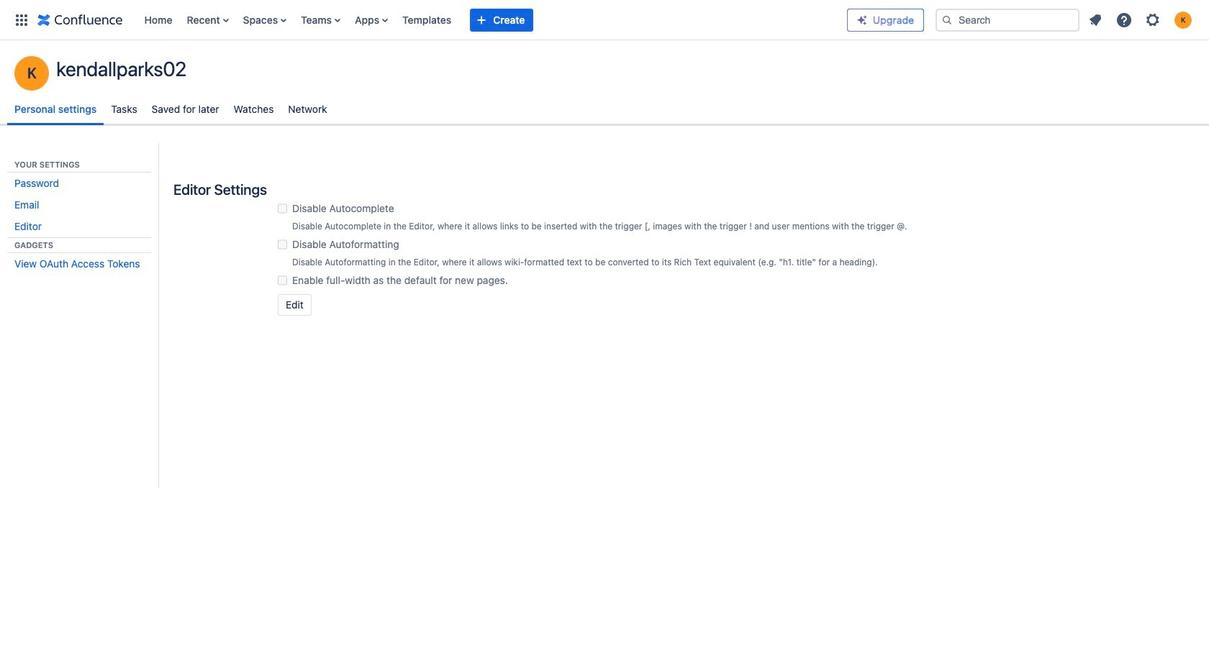 Task type: describe. For each thing, give the bounding box(es) containing it.
Search field
[[936, 8, 1080, 31]]

settings icon image
[[1145, 11, 1162, 28]]

user icon: kendallparks02 image
[[14, 56, 49, 91]]

appswitcher icon image
[[13, 11, 30, 28]]

global element
[[9, 0, 847, 40]]

list for premium icon
[[1083, 7, 1201, 33]]

premium image
[[857, 14, 868, 26]]



Task type: locate. For each thing, give the bounding box(es) containing it.
0 horizontal spatial list
[[137, 0, 847, 40]]

list for appswitcher icon
[[137, 0, 847, 40]]

help icon image
[[1116, 11, 1133, 28]]

None submit
[[278, 294, 312, 316]]

None search field
[[936, 8, 1080, 31]]

banner
[[0, 0, 1209, 40]]

notification icon image
[[1087, 11, 1104, 28]]

None checkbox
[[278, 202, 287, 216], [278, 238, 287, 252], [278, 274, 287, 288], [278, 202, 287, 216], [278, 238, 287, 252], [278, 274, 287, 288]]

confluence image
[[37, 11, 123, 28], [37, 11, 123, 28]]

your profile and preferences image
[[1175, 11, 1192, 28]]

search image
[[942, 14, 953, 26]]

list
[[137, 0, 847, 40], [1083, 7, 1201, 33]]

1 horizontal spatial list
[[1083, 7, 1201, 33]]



Task type: vqa. For each thing, say whether or not it's contained in the screenshot.
Main content area, start typing to enter text. text box
no



